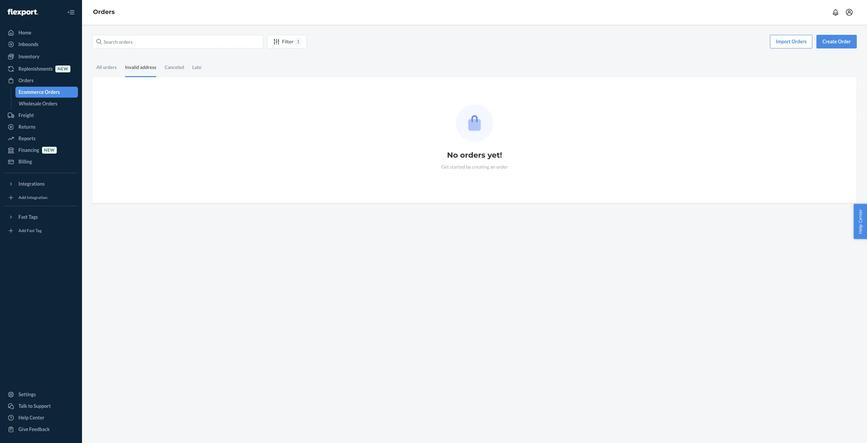 Task type: describe. For each thing, give the bounding box(es) containing it.
freight
[[18, 112, 34, 118]]

order
[[838, 39, 851, 44]]

get started by creating an order
[[441, 164, 508, 170]]

open account menu image
[[845, 8, 853, 16]]

fast tags
[[18, 214, 38, 220]]

search image
[[96, 39, 102, 44]]

inventory
[[18, 54, 39, 59]]

open notifications image
[[832, 8, 840, 16]]

help center button
[[854, 204, 867, 239]]

close navigation image
[[67, 8, 75, 16]]

orders for ecommerce orders
[[45, 89, 60, 95]]

replenishments
[[18, 66, 53, 72]]

import orders button
[[770, 35, 813, 49]]

integrations button
[[4, 179, 78, 190]]

talk
[[18, 404, 27, 409]]

give feedback
[[18, 427, 50, 433]]

inbounds
[[18, 41, 38, 47]]

tag
[[35, 228, 42, 234]]

fast inside dropdown button
[[18, 214, 28, 220]]

home
[[18, 30, 31, 36]]

billing link
[[4, 157, 78, 167]]

center inside button
[[857, 209, 864, 223]]

no
[[447, 151, 458, 160]]

1 vertical spatial orders link
[[4, 75, 78, 86]]

order
[[496, 164, 508, 170]]

orders for import orders
[[792, 39, 807, 44]]

all orders
[[96, 64, 117, 70]]

returns link
[[4, 122, 78, 133]]

wholesale orders
[[19, 101, 57, 107]]

get
[[441, 164, 449, 170]]

billing
[[18, 159, 32, 165]]

orders for all
[[103, 64, 117, 70]]

wholesale
[[19, 101, 41, 107]]

reports
[[18, 136, 35, 142]]

wholesale orders link
[[15, 98, 78, 109]]

orders inside orders link
[[18, 78, 34, 83]]

freight link
[[4, 110, 78, 121]]

no orders yet!
[[447, 151, 502, 160]]

1 vertical spatial fast
[[27, 228, 35, 234]]

add integration
[[18, 195, 47, 200]]

tags
[[29, 214, 38, 220]]

inbounds link
[[4, 39, 78, 50]]



Task type: locate. For each thing, give the bounding box(es) containing it.
reports link
[[4, 133, 78, 144]]

0 horizontal spatial orders link
[[4, 75, 78, 86]]

0 vertical spatial add
[[18, 195, 26, 200]]

add fast tag
[[18, 228, 42, 234]]

orders up the 'get started by creating an order'
[[460, 151, 485, 160]]

orders inside import orders button
[[792, 39, 807, 44]]

add down fast tags
[[18, 228, 26, 234]]

ecommerce orders link
[[15, 87, 78, 98]]

talk to support button
[[4, 401, 78, 412]]

1 vertical spatial add
[[18, 228, 26, 234]]

settings link
[[4, 390, 78, 401]]

empty list image
[[456, 105, 493, 142]]

orders inside ecommerce orders link
[[45, 89, 60, 95]]

to
[[28, 404, 33, 409]]

orders for wholesale orders
[[42, 101, 57, 107]]

1 add from the top
[[18, 195, 26, 200]]

0 vertical spatial new
[[58, 66, 68, 72]]

create order
[[823, 39, 851, 44]]

new for replenishments
[[58, 66, 68, 72]]

orders link up search image
[[93, 8, 115, 16]]

give
[[18, 427, 28, 433]]

invalid
[[125, 64, 139, 70]]

help center inside button
[[857, 209, 864, 234]]

1 vertical spatial help
[[18, 415, 29, 421]]

help
[[857, 225, 864, 234], [18, 415, 29, 421]]

orders up search image
[[93, 8, 115, 16]]

center
[[857, 209, 864, 223], [30, 415, 44, 421]]

import orders
[[776, 39, 807, 44]]

0 horizontal spatial help center
[[18, 415, 44, 421]]

0 horizontal spatial orders
[[103, 64, 117, 70]]

ecommerce
[[19, 89, 44, 95]]

create
[[823, 39, 837, 44]]

0 vertical spatial center
[[857, 209, 864, 223]]

by
[[466, 164, 471, 170]]

add
[[18, 195, 26, 200], [18, 228, 26, 234]]

support
[[34, 404, 51, 409]]

help center
[[857, 209, 864, 234], [18, 415, 44, 421]]

add for add fast tag
[[18, 228, 26, 234]]

0 vertical spatial orders
[[103, 64, 117, 70]]

0 vertical spatial fast
[[18, 214, 28, 220]]

fast
[[18, 214, 28, 220], [27, 228, 35, 234]]

financing
[[18, 147, 39, 153]]

give feedback button
[[4, 425, 78, 435]]

orders down ecommerce orders link
[[42, 101, 57, 107]]

1 horizontal spatial new
[[58, 66, 68, 72]]

address
[[140, 64, 156, 70]]

1 horizontal spatial help
[[857, 225, 864, 234]]

help inside button
[[857, 225, 864, 234]]

orders for no
[[460, 151, 485, 160]]

0 horizontal spatial help
[[18, 415, 29, 421]]

feedback
[[29, 427, 50, 433]]

import
[[776, 39, 791, 44]]

returns
[[18, 124, 35, 130]]

create order link
[[817, 35, 857, 49]]

orders inside wholesale orders link
[[42, 101, 57, 107]]

invalid address
[[125, 64, 156, 70]]

1 horizontal spatial help center
[[857, 209, 864, 234]]

orders right the all
[[103, 64, 117, 70]]

new for financing
[[44, 148, 55, 153]]

an
[[490, 164, 495, 170]]

2 add from the top
[[18, 228, 26, 234]]

fast left tag
[[27, 228, 35, 234]]

talk to support
[[18, 404, 51, 409]]

Search orders text field
[[92, 35, 263, 49]]

integrations
[[18, 181, 45, 187]]

orders right import at the right top of the page
[[792, 39, 807, 44]]

add fast tag link
[[4, 226, 78, 237]]

0 horizontal spatial new
[[44, 148, 55, 153]]

new down inventory link
[[58, 66, 68, 72]]

ecommerce orders
[[19, 89, 60, 95]]

filter
[[282, 39, 293, 44]]

1 vertical spatial orders
[[460, 151, 485, 160]]

integration
[[27, 195, 47, 200]]

orders link
[[93, 8, 115, 16], [4, 75, 78, 86]]

yet!
[[488, 151, 502, 160]]

creating
[[472, 164, 489, 170]]

new
[[58, 66, 68, 72], [44, 148, 55, 153]]

fast left tags
[[18, 214, 28, 220]]

1 vertical spatial center
[[30, 415, 44, 421]]

started
[[450, 164, 465, 170]]

1 horizontal spatial center
[[857, 209, 864, 223]]

orders up wholesale orders link
[[45, 89, 60, 95]]

add integration link
[[4, 192, 78, 203]]

settings
[[18, 392, 36, 398]]

0 vertical spatial orders link
[[93, 8, 115, 16]]

flexport logo image
[[8, 9, 38, 16]]

late
[[192, 64, 201, 70]]

orders
[[103, 64, 117, 70], [460, 151, 485, 160]]

0 vertical spatial help
[[857, 225, 864, 234]]

canceled
[[165, 64, 184, 70]]

1 vertical spatial new
[[44, 148, 55, 153]]

new down 'reports' link
[[44, 148, 55, 153]]

all
[[96, 64, 102, 70]]

home link
[[4, 27, 78, 38]]

filter 1
[[282, 39, 300, 44]]

orders link up ecommerce orders
[[4, 75, 78, 86]]

orders up ecommerce
[[18, 78, 34, 83]]

add for add integration
[[18, 195, 26, 200]]

add left integration
[[18, 195, 26, 200]]

1 horizontal spatial orders
[[460, 151, 485, 160]]

orders
[[93, 8, 115, 16], [792, 39, 807, 44], [18, 78, 34, 83], [45, 89, 60, 95], [42, 101, 57, 107]]

0 horizontal spatial center
[[30, 415, 44, 421]]

help center link
[[4, 413, 78, 424]]

1
[[297, 39, 300, 44]]

fast tags button
[[4, 212, 78, 223]]

0 vertical spatial help center
[[857, 209, 864, 234]]

1 horizontal spatial orders link
[[93, 8, 115, 16]]

1 vertical spatial help center
[[18, 415, 44, 421]]

inventory link
[[4, 51, 78, 62]]



